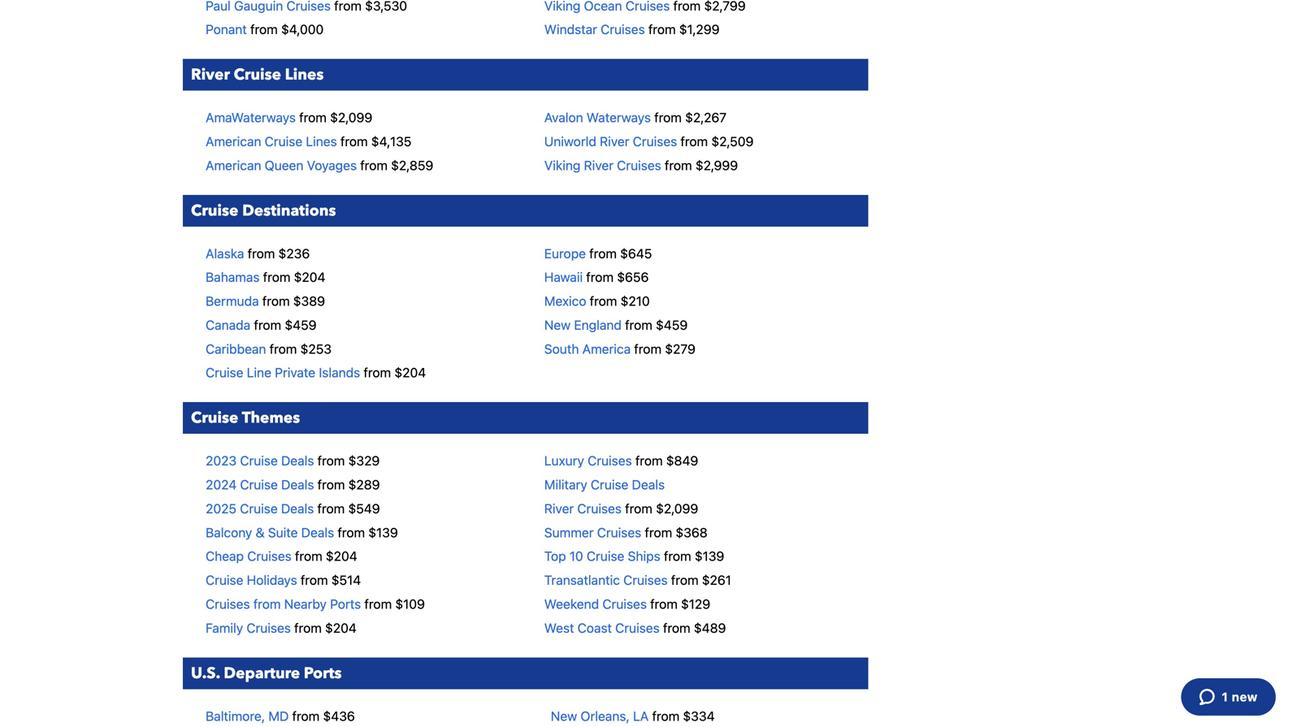 Task type: vqa. For each thing, say whether or not it's contained in the screenshot.
soft
no



Task type: describe. For each thing, give the bounding box(es) containing it.
mexico from $ 210
[[545, 294, 650, 309]]

cruise up 2023
[[191, 408, 239, 429]]

caribbean from $ 253
[[206, 341, 332, 357]]

transatlantic cruises link
[[545, 573, 668, 588]]

204 up 514
[[334, 549, 358, 565]]

avalon waterways link
[[545, 110, 651, 125]]

from down transatlantic cruises from $ 261
[[651, 597, 678, 612]]

0 horizontal spatial 2,099
[[338, 110, 373, 125]]

south
[[545, 341, 579, 357]]

new orleans, la link
[[551, 709, 649, 724]]

from down 210
[[625, 318, 653, 333]]

from up ships at bottom
[[645, 525, 673, 541]]

514
[[340, 573, 361, 588]]

waterways
[[587, 110, 651, 125]]

windstar
[[545, 22, 598, 37]]

military cruise deals
[[545, 477, 665, 493]]

cruise up river cruises from $ 2,099
[[591, 477, 629, 493]]

204 down cruises from nearby ports from $ 109
[[333, 621, 357, 636]]

river cruises link
[[545, 501, 622, 517]]

ponant
[[206, 22, 247, 37]]

west coast cruises from $ 489
[[545, 621, 726, 636]]

weekend
[[545, 597, 599, 612]]

europe
[[545, 246, 586, 261]]

109
[[403, 597, 425, 612]]

2023 cruise deals link
[[206, 453, 314, 469]]

amawaterways link
[[206, 110, 296, 125]]

279
[[673, 341, 696, 357]]

1 horizontal spatial 2,099
[[664, 501, 699, 517]]

2025 cruise deals link
[[206, 501, 314, 517]]

military
[[545, 477, 588, 493]]

baltimore,
[[206, 709, 265, 724]]

cruise down caribbean link
[[206, 365, 244, 381]]

river cruise lines link
[[183, 59, 869, 91]]

deals down 2025 cruise deals from $ 549
[[301, 525, 334, 541]]

mexico link
[[545, 294, 587, 309]]

from up hawaii from $ 656
[[590, 246, 617, 261]]

cruises right windstar
[[601, 22, 645, 37]]

luxury cruises from $ 849
[[545, 453, 699, 469]]

md
[[269, 709, 289, 724]]

baltimore, md link
[[206, 709, 289, 724]]

236
[[287, 246, 310, 261]]

from right the 'md'
[[292, 709, 320, 724]]

south america from $ 279
[[545, 341, 696, 357]]

from down "balcony & suite deals from $ 139"
[[295, 549, 323, 565]]

cruise holidays link
[[206, 573, 301, 588]]

from up cruises from nearby ports from $ 109
[[301, 573, 328, 588]]

from up the bermuda from $ 389
[[263, 270, 291, 285]]

cruises up viking river cruises from $ 2,999
[[633, 134, 678, 149]]

from left 289
[[318, 477, 345, 493]]

ponant link
[[206, 22, 247, 37]]

baltimore, md from $ 436
[[206, 709, 355, 724]]

private
[[275, 365, 316, 381]]

transatlantic cruises from $ 261
[[545, 573, 732, 588]]

balcony
[[206, 525, 252, 541]]

canada from $ 459
[[206, 318, 317, 333]]

destinations
[[242, 200, 336, 221]]

2,859
[[399, 158, 434, 173]]

from down bahamas from $ 204
[[263, 294, 290, 309]]

368
[[684, 525, 708, 541]]

from down 368
[[664, 549, 692, 565]]

cruises down cruises from nearby ports "link"
[[247, 621, 291, 636]]

river down waterways
[[600, 134, 630, 149]]

cruise up 2025 cruise deals link
[[240, 477, 278, 493]]

cruise destinations
[[191, 200, 336, 221]]

bermuda from $ 389
[[206, 294, 325, 309]]

&
[[256, 525, 265, 541]]

avalon waterways from $ 2,267
[[545, 110, 727, 125]]

coast
[[578, 621, 612, 636]]

2 459 from the left
[[664, 318, 688, 333]]

holidays
[[247, 573, 297, 588]]

cruises down river cruises from $ 2,099
[[597, 525, 642, 541]]

american for american cruise lines from $ 4,135
[[206, 134, 261, 149]]

cruise up queen
[[265, 134, 303, 149]]

from right ponant link
[[250, 22, 278, 37]]

1,299
[[688, 22, 720, 37]]

cruises down military cruise deals
[[578, 501, 622, 517]]

cheap
[[206, 549, 244, 565]]

2024 cruise deals link
[[206, 477, 314, 493]]

alaska link
[[206, 246, 244, 261]]

summer cruises from $ 368
[[545, 525, 708, 541]]

from down 129
[[663, 621, 691, 636]]

from up england
[[590, 294, 618, 309]]

bahamas link
[[206, 270, 260, 285]]

orleans,
[[581, 709, 630, 724]]

cruise holidays from $ 514
[[206, 573, 361, 588]]

america
[[583, 341, 631, 357]]

american queen voyages from $ 2,859
[[206, 158, 434, 173]]

cruise up 2024 cruise deals link
[[240, 453, 278, 469]]

amawaterways from $ 2,099
[[206, 110, 373, 125]]

cruises down weekend cruises from $ 129
[[616, 621, 660, 636]]

289
[[357, 477, 380, 493]]

261
[[710, 573, 732, 588]]

from down holidays
[[253, 597, 281, 612]]

from left 549
[[318, 501, 345, 517]]

204 right islands
[[403, 365, 426, 381]]

uniworld river cruises from $ 2,509
[[545, 134, 754, 149]]

u.s.
[[191, 663, 220, 685]]

american for american queen voyages from $ 2,859
[[206, 158, 261, 173]]

cruises up west coast cruises from $ 489
[[603, 597, 647, 612]]

1 459 from the left
[[293, 318, 317, 333]]

deals for 2023
[[281, 453, 314, 469]]

4,135
[[379, 134, 412, 149]]

from up caribbean from $ 253
[[254, 318, 282, 333]]

2023
[[206, 453, 237, 469]]

489
[[702, 621, 726, 636]]

family
[[206, 621, 243, 636]]

lines for american cruise lines from $ 4,135
[[306, 134, 337, 149]]

from up bahamas from $ 204
[[248, 246, 275, 261]]

nearby
[[284, 597, 327, 612]]

europe link
[[545, 246, 586, 261]]

cruises down ships at bottom
[[624, 573, 668, 588]]

210
[[629, 294, 650, 309]]

2025
[[206, 501, 237, 517]]

cruises from nearby ports from $ 109
[[206, 597, 425, 612]]

bahamas
[[206, 270, 260, 285]]



Task type: locate. For each thing, give the bounding box(es) containing it.
2,099 up 368
[[664, 501, 699, 517]]

2,267
[[694, 110, 727, 125]]

from up american cruise lines from $ 4,135
[[299, 110, 327, 125]]

hawaii
[[545, 270, 583, 285]]

ponant from $ 4,000
[[206, 22, 324, 37]]

bermuda
[[206, 294, 259, 309]]

river cruises from $ 2,099
[[545, 501, 699, 517]]

204
[[302, 270, 326, 285], [403, 365, 426, 381], [334, 549, 358, 565], [333, 621, 357, 636]]

from left 329 on the left bottom of page
[[318, 453, 345, 469]]

cruise up the amawaterways link
[[234, 64, 281, 85]]

river down uniworld river cruises link
[[584, 158, 614, 173]]

cruise down cheap
[[206, 573, 244, 588]]

deals for military
[[632, 477, 665, 493]]

from left 1,299
[[649, 22, 676, 37]]

uniworld river cruises link
[[545, 134, 678, 149]]

459 up 279
[[664, 318, 688, 333]]

139 down 549
[[377, 525, 398, 541]]

from up 129
[[672, 573, 699, 588]]

canada link
[[206, 318, 251, 333]]

lines up amawaterways from $ 2,099
[[285, 64, 324, 85]]

1 vertical spatial american
[[206, 158, 261, 173]]

new up "south"
[[545, 318, 571, 333]]

cruise up transatlantic cruises link
[[587, 549, 625, 565]]

river cruise lines
[[191, 64, 324, 85]]

0 vertical spatial lines
[[285, 64, 324, 85]]

deals up 2024 cruise deals from $ 289
[[281, 453, 314, 469]]

cruises up family
[[206, 597, 250, 612]]

cruises up military cruise deals
[[588, 453, 632, 469]]

1 vertical spatial ports
[[304, 663, 342, 685]]

uniworld
[[545, 134, 597, 149]]

amawaterways
[[206, 110, 296, 125]]

204 up 389
[[302, 270, 326, 285]]

from down uniworld river cruises from $ 2,509
[[665, 158, 693, 173]]

0 horizontal spatial 139
[[377, 525, 398, 541]]

bahamas from $ 204
[[206, 270, 326, 285]]

alaska from $ 236
[[206, 246, 310, 261]]

hawaii from $ 656
[[545, 270, 649, 285]]

0 vertical spatial 2,099
[[338, 110, 373, 125]]

west
[[545, 621, 575, 636]]

family cruises from $ 204
[[206, 621, 357, 636]]

top 10 cruise ships link
[[545, 549, 661, 565]]

459
[[293, 318, 317, 333], [664, 318, 688, 333]]

from left 849
[[636, 453, 663, 469]]

2025 cruise deals from $ 549
[[206, 501, 380, 517]]

lines for river cruise lines
[[285, 64, 324, 85]]

cruise destinations link
[[183, 195, 869, 227]]

bermuda link
[[206, 294, 259, 309]]

656
[[625, 270, 649, 285]]

luxury cruises link
[[545, 453, 632, 469]]

cruise line private islands link
[[206, 365, 360, 381]]

0 vertical spatial 139
[[377, 525, 398, 541]]

summer cruises link
[[545, 525, 642, 541]]

645
[[629, 246, 652, 261]]

2,099 up american cruise lines from $ 4,135
[[338, 110, 373, 125]]

new england from $ 459
[[545, 318, 688, 333]]

459 down 389
[[293, 318, 317, 333]]

549
[[356, 501, 380, 517]]

0 vertical spatial american
[[206, 134, 261, 149]]

cheap cruises link
[[206, 549, 292, 565]]

deals up "balcony & suite deals from $ 139"
[[281, 501, 314, 517]]

themes
[[242, 408, 300, 429]]

334
[[691, 709, 715, 724]]

4,000
[[289, 22, 324, 37]]

windstar cruises link
[[545, 22, 645, 37]]

2 american from the top
[[206, 158, 261, 173]]

south america link
[[545, 341, 631, 357]]

from down 4,135
[[360, 158, 388, 173]]

american queen voyages link
[[206, 158, 357, 173]]

river
[[191, 64, 230, 85], [600, 134, 630, 149], [584, 158, 614, 173], [545, 501, 574, 517]]

caribbean
[[206, 341, 266, 357]]

329
[[356, 453, 380, 469]]

weekend cruises link
[[545, 597, 647, 612]]

west coast cruises link
[[545, 621, 660, 636]]

military cruise deals link
[[545, 477, 665, 493]]

cruises down uniworld river cruises from $ 2,509
[[617, 158, 662, 173]]

transatlantic
[[545, 573, 620, 588]]

ships
[[628, 549, 661, 565]]

cruise up alaska link
[[191, 200, 239, 221]]

from left 279
[[635, 341, 662, 357]]

weekend cruises from $ 129
[[545, 597, 711, 612]]

deals
[[281, 453, 314, 469], [281, 477, 314, 493], [632, 477, 665, 493], [281, 501, 314, 517], [301, 525, 334, 541]]

viking river cruises link
[[545, 158, 662, 173]]

cruises
[[601, 22, 645, 37], [633, 134, 678, 149], [617, 158, 662, 173], [588, 453, 632, 469], [578, 501, 622, 517], [597, 525, 642, 541], [247, 549, 292, 565], [624, 573, 668, 588], [206, 597, 250, 612], [603, 597, 647, 612], [247, 621, 291, 636], [616, 621, 660, 636]]

from down nearby
[[294, 621, 322, 636]]

from down 2,267
[[681, 134, 708, 149]]

cruises from nearby ports link
[[206, 597, 361, 612]]

1 american from the top
[[206, 134, 261, 149]]

2,999
[[704, 158, 739, 173]]

deals up 2025 cruise deals from $ 549
[[281, 477, 314, 493]]

10
[[570, 549, 584, 565]]

from left 109
[[365, 597, 392, 612]]

1 horizontal spatial 459
[[664, 318, 688, 333]]

ports down 514
[[330, 597, 361, 612]]

suite
[[268, 525, 298, 541]]

deals for 2024
[[281, 477, 314, 493]]

1 horizontal spatial 139
[[703, 549, 725, 565]]

top
[[545, 549, 567, 565]]

windstar cruises from $ 1,299
[[545, 22, 720, 37]]

849
[[675, 453, 699, 469]]

0 vertical spatial ports
[[330, 597, 361, 612]]

139 up 261
[[703, 549, 725, 565]]

new
[[545, 318, 571, 333], [551, 709, 578, 724]]

viking river cruises from $ 2,999
[[545, 158, 739, 173]]

2,509
[[720, 134, 754, 149]]

ports up 436
[[304, 663, 342, 685]]

1 vertical spatial lines
[[306, 134, 337, 149]]

139 for balcony & suite deals from $ 139
[[377, 525, 398, 541]]

balcony & suite deals link
[[206, 525, 334, 541]]

top 10 cruise ships from $ 139
[[545, 549, 725, 565]]

new for new orleans, la from $ 334
[[551, 709, 578, 724]]

queen
[[265, 158, 304, 173]]

river down military
[[545, 501, 574, 517]]

cruise down 2024 cruise deals link
[[240, 501, 278, 517]]

from right islands
[[364, 365, 391, 381]]

new left orleans,
[[551, 709, 578, 724]]

1 vertical spatial new
[[551, 709, 578, 724]]

1 vertical spatial 139
[[703, 549, 725, 565]]

viking
[[545, 158, 581, 173]]

new for new england from $ 459
[[545, 318, 571, 333]]

ports
[[330, 597, 361, 612], [304, 663, 342, 685]]

0 vertical spatial new
[[545, 318, 571, 333]]

1 vertical spatial 2,099
[[664, 501, 699, 517]]

from up summer cruises from $ 368
[[625, 501, 653, 517]]

hawaii link
[[545, 270, 583, 285]]

line
[[247, 365, 272, 381]]

balcony & suite deals from $ 139
[[206, 525, 398, 541]]

avalon
[[545, 110, 584, 125]]

from up voyages
[[341, 134, 368, 149]]

american down american cruise lines link
[[206, 158, 261, 173]]

from up 'cruise line private islands' link
[[270, 341, 297, 357]]

from down 549
[[338, 525, 365, 541]]

from right la
[[653, 709, 680, 724]]

american down amawaterways
[[206, 134, 261, 149]]

american cruise lines link
[[206, 134, 337, 149]]

from down europe from $ 645
[[587, 270, 614, 285]]

islands
[[319, 365, 360, 381]]

deals down luxury cruises from $ 849
[[632, 477, 665, 493]]

deals for 2025
[[281, 501, 314, 517]]

river down ponant link
[[191, 64, 230, 85]]

139 for top 10 cruise ships from $ 139
[[703, 549, 725, 565]]

0 horizontal spatial 459
[[293, 318, 317, 333]]

lines up american queen voyages from $ 2,859
[[306, 134, 337, 149]]

luxury
[[545, 453, 585, 469]]

2024 cruise deals from $ 289
[[206, 477, 380, 493]]

from up uniworld river cruises from $ 2,509
[[655, 110, 682, 125]]

cruise inside "link"
[[191, 200, 239, 221]]

cruises down balcony & suite deals link on the left bottom of page
[[247, 549, 292, 565]]

2023 cruise deals from $ 329
[[206, 453, 380, 469]]



